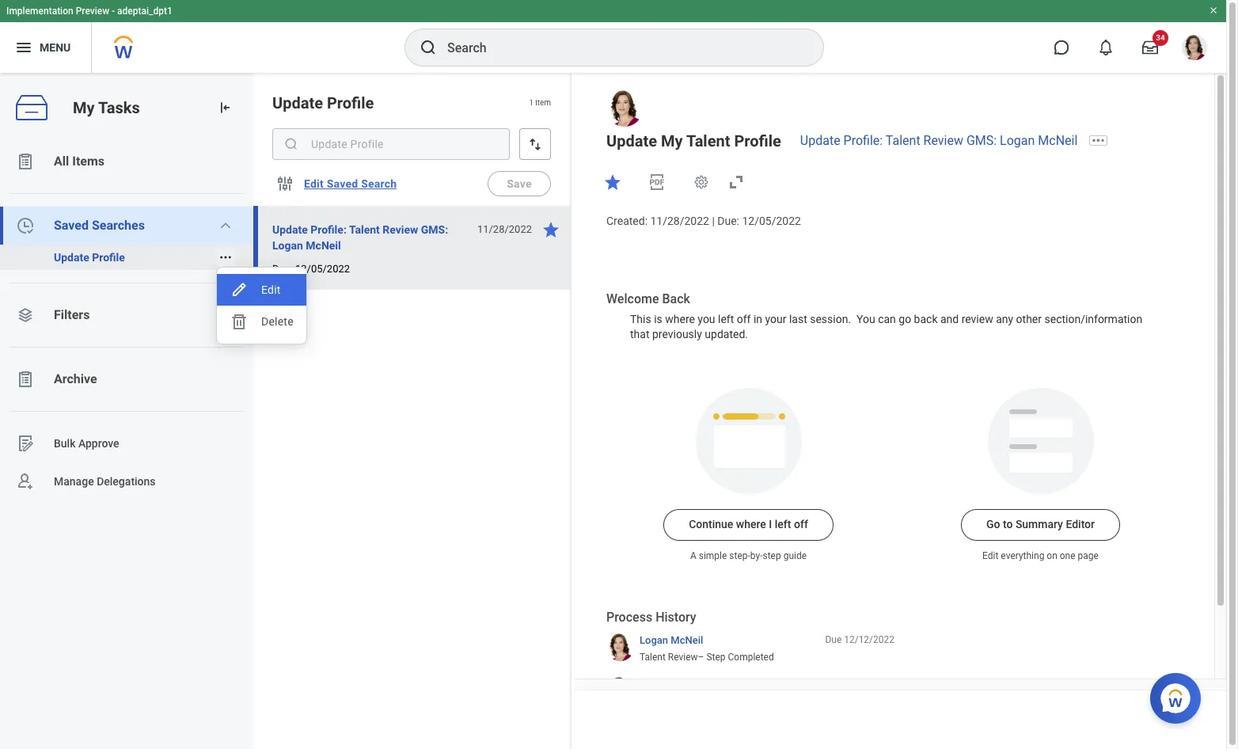Task type: describe. For each thing, give the bounding box(es) containing it.
none text field inside item list element
[[272, 128, 510, 160]]

perspective image
[[16, 306, 35, 325]]

profile logan mcneil image
[[1182, 35, 1208, 63]]

list containing all items
[[0, 143, 253, 501]]

delete button
[[217, 306, 306, 337]]

welcome
[[607, 291, 659, 306]]

1 item
[[529, 98, 551, 107]]

that previously
[[630, 328, 702, 341]]

archive
[[54, 371, 97, 386]]

any
[[996, 313, 1014, 325]]

welcome back this is where you left off in your last session.  you can go back and review any other section/information that previously updated.
[[607, 291, 1146, 341]]

you
[[698, 313, 716, 325]]

update profile list
[[0, 245, 253, 270]]

delegations
[[97, 475, 156, 488]]

back
[[662, 291, 691, 306]]

saved searches button
[[0, 207, 253, 245]]

profile: inside button
[[311, 223, 347, 236]]

menu banner
[[0, 0, 1227, 73]]

section/information
[[1045, 313, 1143, 325]]

go to summary editor button
[[961, 509, 1121, 541]]

save button
[[488, 171, 551, 196]]

-
[[112, 6, 115, 17]]

12/05/2022 for due: 12/05/2022
[[295, 263, 350, 275]]

view printable version (pdf) image
[[648, 173, 667, 192]]

approve
[[78, 437, 119, 450]]

34
[[1157, 33, 1166, 42]]

fullscreen image
[[727, 173, 746, 192]]

12/12/2022
[[844, 635, 895, 646]]

saved searches
[[54, 218, 145, 233]]

your
[[765, 313, 787, 325]]

menu containing edit
[[217, 274, 306, 337]]

update inside 'button'
[[54, 251, 89, 264]]

star image
[[542, 220, 561, 239]]

guide
[[784, 550, 807, 562]]

logan mcneil button for due 12/12/2022
[[640, 634, 704, 648]]

transformation import image
[[217, 100, 233, 116]]

1 horizontal spatial gms:
[[967, 133, 997, 148]]

chevron down image
[[220, 219, 232, 232]]

update my talent profile
[[607, 131, 782, 150]]

filters
[[54, 307, 90, 322]]

star image
[[604, 173, 623, 192]]

manage delegations link
[[0, 463, 253, 501]]

items
[[72, 154, 105, 169]]

save
[[507, 177, 532, 190]]

continue
[[689, 518, 734, 531]]

my tasks
[[73, 98, 140, 117]]

searches
[[92, 218, 145, 233]]

edit button
[[217, 274, 306, 306]]

continue where i left off button
[[664, 509, 834, 541]]

update profile button
[[0, 245, 212, 270]]

update inside update profile: talent review gms: logan mcneil
[[272, 223, 308, 236]]

archive button
[[0, 360, 253, 398]]

0 vertical spatial profile:
[[844, 133, 883, 148]]

profile inside 'button'
[[92, 251, 125, 264]]

sort image
[[527, 136, 543, 152]]

manage
[[54, 475, 94, 488]]

bulk approve link
[[0, 425, 253, 463]]

justify image
[[14, 38, 33, 57]]

edit for edit everything on one page
[[983, 550, 999, 562]]

0 vertical spatial 12/05/2022
[[742, 215, 801, 227]]

one
[[1060, 550, 1076, 562]]

left inside welcome back this is where you left off in your last session.  you can go back and review any other section/information that previously updated.
[[718, 313, 734, 325]]

created: 11/28/2022 | due: 12/05/2022
[[607, 215, 801, 227]]

bulk
[[54, 437, 76, 450]]

tasks
[[98, 98, 140, 117]]

other
[[1017, 313, 1042, 325]]

|
[[712, 215, 715, 227]]

edit image
[[230, 280, 249, 299]]

clipboard image for archive
[[16, 370, 35, 389]]

update profile inside item list element
[[272, 93, 374, 112]]

1 horizontal spatial 11/28/2022
[[651, 215, 710, 227]]

adeptai_dpt1
[[117, 6, 173, 17]]

editor
[[1066, 518, 1095, 531]]

and review
[[941, 313, 994, 325]]

gear image
[[694, 174, 710, 190]]

my inside "element"
[[73, 98, 95, 117]]

talent inside update profile: talent review gms: logan mcneil
[[349, 223, 380, 236]]

item
[[536, 98, 551, 107]]

left inside button
[[775, 518, 792, 531]]

on
[[1047, 550, 1058, 562]]

all items button
[[0, 143, 253, 181]]

mcneil inside button
[[306, 239, 341, 252]]

go
[[987, 518, 1001, 531]]

edit saved search
[[304, 177, 397, 190]]

due for due 12/05/2022
[[826, 678, 842, 689]]

due: 12/05/2022
[[272, 263, 350, 275]]

talent inside process history region
[[640, 652, 666, 663]]

search
[[361, 177, 397, 190]]

step-
[[730, 550, 751, 562]]

by-
[[751, 550, 763, 562]]

where inside welcome back this is where you left off in your last session.  you can go back and review any other section/information that previously updated.
[[665, 313, 695, 325]]

step
[[707, 652, 726, 663]]

this
[[630, 313, 652, 325]]

off inside button
[[794, 518, 809, 531]]

update profile: talent review gms: logan mcneil link
[[801, 133, 1078, 148]]

all items
[[54, 154, 105, 169]]

a
[[691, 550, 697, 562]]

last
[[790, 313, 808, 325]]

clock check image
[[16, 216, 35, 235]]

12/05/2022 for due 12/05/2022
[[844, 678, 895, 689]]

filters button
[[0, 296, 253, 334]]

process history
[[607, 610, 697, 625]]

saved inside dropdown button
[[54, 218, 89, 233]]

page
[[1078, 550, 1099, 562]]

all
[[54, 154, 69, 169]]

1 horizontal spatial update profile: talent review gms: logan mcneil
[[801, 133, 1078, 148]]



Task type: locate. For each thing, give the bounding box(es) containing it.
1 vertical spatial left
[[775, 518, 792, 531]]

review inside process history region
[[668, 652, 698, 663]]

Search Workday  search field
[[447, 30, 791, 65]]

notifications large image
[[1099, 40, 1114, 55]]

logan mcneil button for due 12/05/2022
[[640, 677, 704, 691]]

1 vertical spatial logan mcneil
[[640, 678, 704, 690]]

to
[[1003, 518, 1013, 531]]

due
[[826, 635, 842, 646], [826, 678, 842, 689]]

gms:
[[967, 133, 997, 148], [421, 223, 448, 236]]

go to summary editor
[[987, 518, 1095, 531]]

0 horizontal spatial due:
[[272, 263, 293, 275]]

back
[[914, 313, 938, 325]]

34 button
[[1133, 30, 1169, 65]]

0 vertical spatial saved
[[327, 177, 358, 190]]

11/28/2022 left star image
[[477, 223, 532, 235]]

1 vertical spatial due:
[[272, 263, 293, 275]]

edit saved search button
[[298, 168, 403, 200]]

can go
[[878, 313, 912, 325]]

0 horizontal spatial update profile: talent review gms: logan mcneil
[[272, 223, 448, 252]]

1 vertical spatial 12/05/2022
[[295, 263, 350, 275]]

1 vertical spatial profile
[[735, 131, 782, 150]]

1 horizontal spatial review
[[668, 652, 698, 663]]

0 vertical spatial update profile
[[272, 93, 374, 112]]

saved
[[327, 177, 358, 190], [54, 218, 89, 233]]

1 vertical spatial update profile: talent review gms: logan mcneil
[[272, 223, 448, 252]]

clipboard image inside archive button
[[16, 370, 35, 389]]

profile
[[327, 93, 374, 112], [735, 131, 782, 150], [92, 251, 125, 264]]

talent review – step completed
[[640, 652, 774, 663]]

2 horizontal spatial 12/05/2022
[[844, 678, 895, 689]]

talent
[[687, 131, 731, 150], [886, 133, 921, 148], [349, 223, 380, 236], [640, 652, 666, 663]]

1 horizontal spatial profile:
[[844, 133, 883, 148]]

0 vertical spatial logan mcneil button
[[640, 634, 704, 648]]

implementation preview -   adeptai_dpt1
[[6, 6, 173, 17]]

2 vertical spatial review
[[668, 652, 698, 663]]

1 vertical spatial where
[[736, 518, 767, 531]]

0 horizontal spatial review
[[383, 223, 418, 236]]

profile inside item list element
[[327, 93, 374, 112]]

history
[[656, 610, 697, 625]]

1 vertical spatial profile:
[[311, 223, 347, 236]]

logan mcneil button down history
[[640, 634, 704, 648]]

review
[[924, 133, 964, 148], [383, 223, 418, 236], [668, 652, 698, 663]]

where left i
[[736, 518, 767, 531]]

implementation
[[6, 6, 73, 17]]

0 vertical spatial edit
[[304, 177, 324, 190]]

a simple step-by-step guide
[[691, 550, 807, 562]]

updated.
[[705, 328, 748, 341]]

logan
[[1000, 133, 1035, 148], [272, 239, 303, 252], [640, 635, 669, 647], [640, 678, 669, 690]]

continue where i left off
[[689, 518, 809, 531]]

due: inside item list element
[[272, 263, 293, 275]]

1 horizontal spatial due:
[[718, 215, 740, 227]]

close environment banner image
[[1209, 6, 1219, 15]]

menu
[[40, 41, 71, 54]]

edit
[[304, 177, 324, 190], [261, 284, 281, 296], [983, 550, 999, 562]]

logan inside button
[[272, 239, 303, 252]]

simple
[[699, 550, 727, 562]]

search image
[[284, 136, 299, 152]]

clipboard image left all
[[16, 152, 35, 171]]

edit right edit image
[[261, 284, 281, 296]]

1 horizontal spatial my
[[661, 131, 683, 150]]

my up view printable version (pdf) image
[[661, 131, 683, 150]]

1 vertical spatial edit
[[261, 284, 281, 296]]

where
[[665, 313, 695, 325], [736, 518, 767, 531]]

1 vertical spatial gms:
[[421, 223, 448, 236]]

1 horizontal spatial edit
[[304, 177, 324, 190]]

2 horizontal spatial edit
[[983, 550, 999, 562]]

clipboard image for all items
[[16, 152, 35, 171]]

2 vertical spatial 12/05/2022
[[844, 678, 895, 689]]

1 clipboard image from the top
[[16, 152, 35, 171]]

1 horizontal spatial left
[[775, 518, 792, 531]]

created:
[[607, 215, 648, 227]]

process history region
[[607, 609, 895, 712]]

1 vertical spatial my
[[661, 131, 683, 150]]

search image
[[419, 38, 438, 57]]

due 12/05/2022
[[826, 678, 895, 689]]

left up the updated.
[[718, 313, 734, 325]]

1 logan mcneil button from the top
[[640, 634, 704, 648]]

update profile: talent review gms: logan mcneil
[[801, 133, 1078, 148], [272, 223, 448, 252]]

profile:
[[844, 133, 883, 148], [311, 223, 347, 236]]

item list element
[[253, 73, 572, 749]]

process
[[607, 610, 653, 625]]

–
[[698, 652, 704, 663]]

1 due from the top
[[826, 635, 842, 646]]

0 horizontal spatial my
[[73, 98, 95, 117]]

completed
[[728, 652, 774, 663]]

edit everything on one page
[[983, 550, 1099, 562]]

update profile up search image
[[272, 93, 374, 112]]

saved right clock check icon
[[54, 218, 89, 233]]

my left tasks
[[73, 98, 95, 117]]

manage delegations
[[54, 475, 156, 488]]

1 horizontal spatial where
[[736, 518, 767, 531]]

update profile
[[272, 93, 374, 112], [54, 251, 125, 264]]

0 horizontal spatial edit
[[261, 284, 281, 296]]

2 clipboard image from the top
[[16, 370, 35, 389]]

2 horizontal spatial review
[[924, 133, 964, 148]]

1 horizontal spatial off
[[794, 518, 809, 531]]

1 horizontal spatial 12/05/2022
[[742, 215, 801, 227]]

due for due 12/12/2022
[[826, 635, 842, 646]]

in
[[754, 313, 763, 325]]

inbox large image
[[1143, 40, 1159, 55]]

0 horizontal spatial 11/28/2022
[[477, 223, 532, 235]]

None text field
[[272, 128, 510, 160]]

12/05/2022 down 12/12/2022
[[844, 678, 895, 689]]

1 logan mcneil from the top
[[640, 635, 704, 647]]

0 vertical spatial review
[[924, 133, 964, 148]]

edit inside button
[[304, 177, 324, 190]]

0 vertical spatial update profile: talent review gms: logan mcneil
[[801, 133, 1078, 148]]

summary
[[1016, 518, 1064, 531]]

clipboard image left archive
[[16, 370, 35, 389]]

logan mcneil down the –
[[640, 678, 704, 690]]

off
[[737, 313, 751, 325], [794, 518, 809, 531]]

0 horizontal spatial profile
[[92, 251, 125, 264]]

step
[[763, 550, 781, 562]]

update profile inside 'button'
[[54, 251, 125, 264]]

1 horizontal spatial update profile
[[272, 93, 374, 112]]

saved inside button
[[327, 177, 358, 190]]

0 vertical spatial gms:
[[967, 133, 997, 148]]

where down back
[[665, 313, 695, 325]]

11/28/2022 left |
[[651, 215, 710, 227]]

is
[[654, 313, 663, 325]]

logan mcneil button down the –
[[640, 677, 704, 691]]

my tasks element
[[0, 73, 253, 749]]

gms: inside button
[[421, 223, 448, 236]]

clipboard image inside all items "button"
[[16, 152, 35, 171]]

off right i
[[794, 518, 809, 531]]

0 vertical spatial logan mcneil
[[640, 635, 704, 647]]

edit down "go" at right bottom
[[983, 550, 999, 562]]

0 horizontal spatial 12/05/2022
[[295, 263, 350, 275]]

0 vertical spatial left
[[718, 313, 734, 325]]

due down due 12/12/2022
[[826, 678, 842, 689]]

0 horizontal spatial off
[[737, 313, 751, 325]]

related actions image
[[219, 250, 233, 265]]

menu
[[217, 274, 306, 337]]

left right i
[[775, 518, 792, 531]]

0 horizontal spatial gms:
[[421, 223, 448, 236]]

update profile: talent review gms: logan mcneil inside button
[[272, 223, 448, 252]]

logan mcneil
[[640, 635, 704, 647], [640, 678, 704, 690]]

0 horizontal spatial update profile
[[54, 251, 125, 264]]

saved left search
[[327, 177, 358, 190]]

edit right configure image
[[304, 177, 324, 190]]

0 vertical spatial off
[[737, 313, 751, 325]]

bulk approve
[[54, 437, 119, 450]]

update profile down saved searches
[[54, 251, 125, 264]]

due: up delete
[[272, 263, 293, 275]]

11/28/2022 inside item list element
[[477, 223, 532, 235]]

12/05/2022
[[742, 215, 801, 227], [295, 263, 350, 275], [844, 678, 895, 689]]

clipboard image
[[16, 152, 35, 171], [16, 370, 35, 389]]

logan mcneil down history
[[640, 635, 704, 647]]

1 vertical spatial logan mcneil button
[[640, 677, 704, 691]]

logan mcneil for due 12/05/2022
[[640, 678, 704, 690]]

mcneil
[[1039, 133, 1078, 148], [306, 239, 341, 252], [671, 635, 704, 647], [671, 678, 704, 690]]

my
[[73, 98, 95, 117], [661, 131, 683, 150]]

off left in
[[737, 313, 751, 325]]

session.
[[810, 313, 851, 325]]

0 horizontal spatial saved
[[54, 218, 89, 233]]

i
[[769, 518, 772, 531]]

trash image
[[230, 312, 249, 331]]

0 vertical spatial my
[[73, 98, 95, 117]]

12/05/2022 inside process history region
[[844, 678, 895, 689]]

1 horizontal spatial saved
[[327, 177, 358, 190]]

edit inside button
[[261, 284, 281, 296]]

due:
[[718, 215, 740, 227], [272, 263, 293, 275]]

due 12/12/2022
[[826, 635, 895, 646]]

delete
[[261, 315, 294, 328]]

due left 12/12/2022
[[826, 635, 842, 646]]

0 horizontal spatial where
[[665, 313, 695, 325]]

logan mcneil for due 12/12/2022
[[640, 635, 704, 647]]

edit for edit saved search
[[304, 177, 324, 190]]

user plus image
[[16, 472, 35, 491]]

1
[[529, 98, 534, 107]]

0 horizontal spatial left
[[718, 313, 734, 325]]

0 vertical spatial due
[[826, 635, 842, 646]]

off inside welcome back this is where you left off in your last session.  you can go back and review any other section/information that previously updated.
[[737, 313, 751, 325]]

rename image
[[16, 434, 35, 453]]

12/05/2022 down update profile: talent review gms: logan mcneil button
[[295, 263, 350, 275]]

1 horizontal spatial profile
[[327, 93, 374, 112]]

menu button
[[0, 22, 91, 73]]

1 vertical spatial update profile
[[54, 251, 125, 264]]

0 horizontal spatial profile:
[[311, 223, 347, 236]]

everything
[[1001, 550, 1045, 562]]

list
[[0, 143, 253, 501]]

2 logan mcneil from the top
[[640, 678, 704, 690]]

review inside update profile: talent review gms: logan mcneil button
[[383, 223, 418, 236]]

2 logan mcneil button from the top
[[640, 677, 704, 691]]

update profile: talent review gms: logan mcneil button
[[272, 220, 469, 255]]

update
[[272, 93, 323, 112], [607, 131, 657, 150], [801, 133, 841, 148], [272, 223, 308, 236], [54, 251, 89, 264]]

1 vertical spatial off
[[794, 518, 809, 531]]

due: right |
[[718, 215, 740, 227]]

employee's photo (logan mcneil) image
[[607, 90, 643, 127]]

0 vertical spatial due:
[[718, 215, 740, 227]]

0 vertical spatial where
[[665, 313, 695, 325]]

where inside button
[[736, 518, 767, 531]]

12/05/2022 inside item list element
[[295, 263, 350, 275]]

left
[[718, 313, 734, 325], [775, 518, 792, 531]]

2 due from the top
[[826, 678, 842, 689]]

0 vertical spatial clipboard image
[[16, 152, 35, 171]]

0 vertical spatial profile
[[327, 93, 374, 112]]

12/05/2022 down fullscreen image
[[742, 215, 801, 227]]

preview
[[76, 6, 109, 17]]

configure image
[[276, 174, 295, 193]]

2 vertical spatial edit
[[983, 550, 999, 562]]

2 vertical spatial profile
[[92, 251, 125, 264]]

2 horizontal spatial profile
[[735, 131, 782, 150]]

1 vertical spatial saved
[[54, 218, 89, 233]]

1 vertical spatial clipboard image
[[16, 370, 35, 389]]

1 vertical spatial review
[[383, 223, 418, 236]]

1 vertical spatial due
[[826, 678, 842, 689]]

edit for edit
[[261, 284, 281, 296]]



Task type: vqa. For each thing, say whether or not it's contained in the screenshot.
topmost update profile
yes



